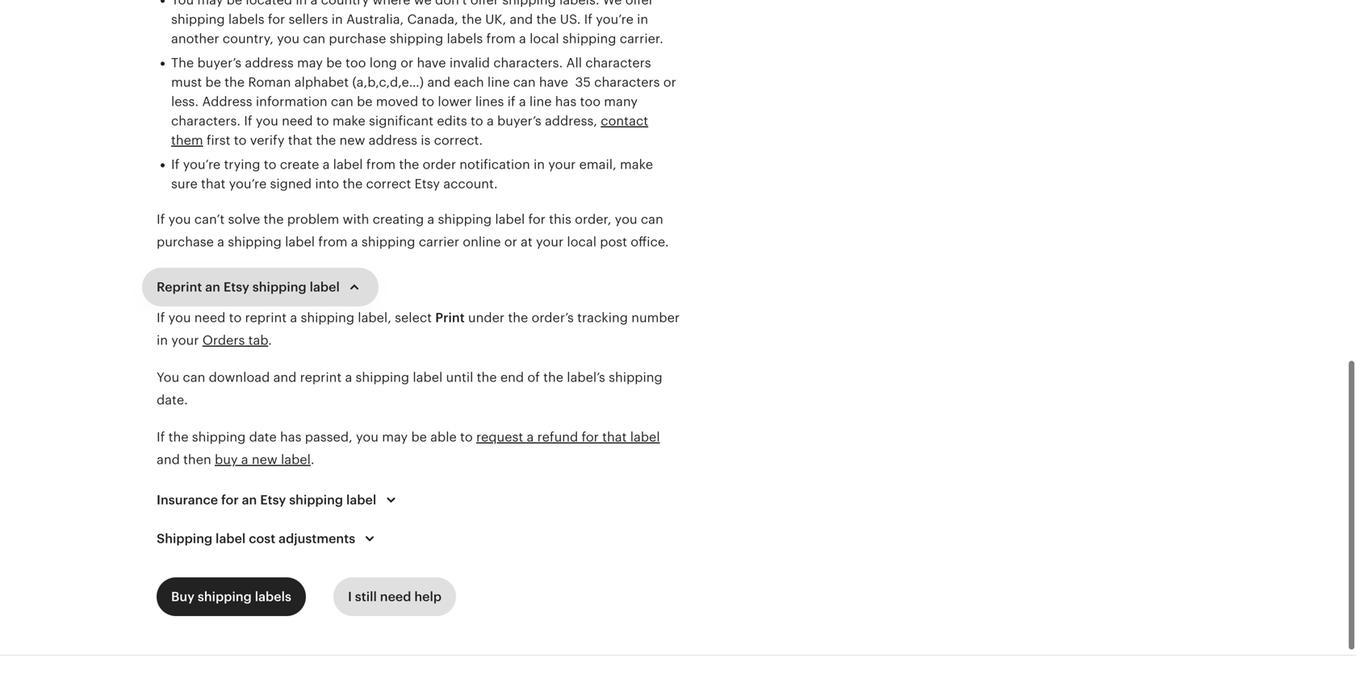 Task type: locate. For each thing, give the bounding box(es) containing it.
0 vertical spatial an
[[205, 280, 220, 295]]

and right "uk,"
[[510, 12, 533, 27]]

the left end
[[477, 371, 497, 385]]

buy a new label link
[[215, 453, 311, 468]]

0 vertical spatial make
[[333, 114, 366, 128]]

if inside if the shipping date has passed, you may be able to request a refund for that label and then buy a new label .
[[157, 430, 165, 445]]

purchase inside you may be located in a country where we don't offer shipping labels. we offer shipping labels for sellers in australia, canada, the uk, and the us. if you're in another country, you can purchase shipping labels from a local shipping carrier.
[[329, 31, 386, 46]]

the up address
[[225, 75, 245, 90]]

1 vertical spatial characters.
[[171, 114, 241, 128]]

2 vertical spatial may
[[382, 430, 408, 445]]

. inside if the shipping date has passed, you may be able to request a refund for that label and then buy a new label .
[[311, 453, 315, 468]]

if left can't
[[157, 212, 165, 227]]

0 horizontal spatial from
[[318, 235, 348, 250]]

sure
[[171, 177, 198, 191]]

may up alphabet
[[297, 56, 323, 70]]

may left able
[[382, 430, 408, 445]]

may inside if the shipping date has passed, you may be able to request a refund for that label and then buy a new label .
[[382, 430, 408, 445]]

2 vertical spatial that
[[602, 430, 627, 445]]

can
[[303, 31, 326, 46], [513, 75, 536, 90], [331, 94, 354, 109], [641, 212, 664, 227], [183, 371, 205, 385]]

i still need help link
[[333, 578, 456, 617]]

need right still
[[380, 590, 411, 605]]

. down passed, at the bottom of page
[[311, 453, 315, 468]]

label
[[333, 157, 363, 172], [495, 212, 525, 227], [285, 235, 315, 250], [310, 280, 340, 295], [413, 371, 443, 385], [630, 430, 660, 445], [281, 453, 311, 468], [346, 493, 377, 508], [216, 532, 246, 547]]

all characters must be the roman alphabet (a,b,c,d,e…) and each line can have  35 characters or less. address information can be moved to lower lines if a line has too many characters. if you need to make significant edits to a buyer's address,
[[171, 56, 677, 128]]

contact
[[601, 114, 649, 128]]

and inside if the shipping date has passed, you may be able to request a refund for that label and then buy a new label .
[[157, 453, 180, 468]]

1 vertical spatial .
[[311, 453, 315, 468]]

0 vertical spatial may
[[197, 0, 223, 7]]

significant
[[369, 114, 434, 128]]

0 vertical spatial buyer's
[[197, 56, 242, 70]]

etsy down 'order'
[[415, 177, 440, 191]]

may up another
[[197, 0, 223, 7]]

under the order's tracking number in your
[[157, 311, 680, 348]]

insurance for an etsy shipping label
[[157, 493, 377, 508]]

can't
[[194, 212, 225, 227]]

signed
[[270, 177, 312, 191]]

0 horizontal spatial offer
[[471, 0, 499, 7]]

1 horizontal spatial .
[[311, 453, 315, 468]]

0 horizontal spatial you're
[[183, 157, 221, 172]]

reprint for to
[[245, 311, 287, 325]]

0 horizontal spatial etsy
[[224, 280, 249, 295]]

the left "uk,"
[[462, 12, 482, 27]]

shipping down solve
[[228, 235, 282, 250]]

in down reprint
[[157, 333, 168, 348]]

line
[[488, 75, 510, 90], [530, 94, 552, 109]]

1 vertical spatial has
[[280, 430, 302, 445]]

0 horizontal spatial purchase
[[157, 235, 214, 250]]

1 vertical spatial address
[[369, 133, 417, 148]]

from up correct
[[366, 157, 396, 172]]

from
[[486, 31, 516, 46], [366, 157, 396, 172], [318, 235, 348, 250]]

1 horizontal spatial has
[[555, 94, 577, 109]]

or right long
[[401, 56, 414, 70]]

need for still
[[380, 590, 411, 605]]

in right notification
[[534, 157, 545, 172]]

an right reprint
[[205, 280, 220, 295]]

if up verify
[[244, 114, 252, 128]]

0 vertical spatial you
[[171, 0, 194, 7]]

reprint up passed, at the bottom of page
[[300, 371, 342, 385]]

characters
[[586, 56, 651, 70], [594, 75, 660, 90]]

0 horizontal spatial buyer's
[[197, 56, 242, 70]]

.
[[268, 333, 272, 348], [311, 453, 315, 468]]

2 offer from the left
[[626, 0, 654, 7]]

or down carrier.
[[664, 75, 677, 90]]

purchase down australia,
[[329, 31, 386, 46]]

2 horizontal spatial may
[[382, 430, 408, 445]]

the right under
[[508, 311, 528, 325]]

orders
[[202, 333, 245, 348]]

to right able
[[460, 430, 473, 445]]

many
[[604, 94, 638, 109]]

address
[[245, 56, 294, 70], [369, 133, 417, 148]]

1 offer from the left
[[471, 0, 499, 7]]

1 vertical spatial you're
[[183, 157, 221, 172]]

2 vertical spatial need
[[380, 590, 411, 605]]

1 horizontal spatial or
[[504, 235, 517, 250]]

2 horizontal spatial or
[[664, 75, 677, 90]]

for
[[268, 12, 285, 27], [528, 212, 546, 227], [582, 430, 599, 445], [221, 493, 239, 508]]

1 horizontal spatial an
[[242, 493, 257, 508]]

the
[[171, 56, 194, 70]]

0 vertical spatial has
[[555, 94, 577, 109]]

reprint for and
[[300, 371, 342, 385]]

you're up sure
[[183, 157, 221, 172]]

address down significant
[[369, 133, 417, 148]]

characters. up first
[[171, 114, 241, 128]]

too down 35 in the top left of the page
[[580, 94, 601, 109]]

a
[[311, 0, 318, 7], [519, 31, 526, 46], [519, 94, 526, 109], [487, 114, 494, 128], [323, 157, 330, 172], [427, 212, 435, 227], [217, 235, 224, 250], [351, 235, 358, 250], [290, 311, 297, 325], [345, 371, 352, 385], [527, 430, 534, 445], [241, 453, 248, 468]]

0 vertical spatial characters
[[586, 56, 651, 70]]

2 vertical spatial you're
[[229, 177, 267, 191]]

you up another
[[171, 0, 194, 7]]

labels up country,
[[228, 12, 265, 27]]

1 vertical spatial purchase
[[157, 235, 214, 250]]

if inside if you can't solve the problem with creating a shipping label for this order, you can purchase a shipping label from a shipping carrier online or at your local post office.
[[157, 212, 165, 227]]

2 horizontal spatial etsy
[[415, 177, 440, 191]]

that inside if you're trying to create a label from the order notification in your email, make sure that you're signed into the correct etsy account.
[[201, 177, 226, 191]]

you're down "trying"
[[229, 177, 267, 191]]

has inside if the shipping date has passed, you may be able to request a refund for that label and then buy a new label .
[[280, 430, 302, 445]]

buyer's inside all characters must be the roman alphabet (a,b,c,d,e…) and each line can have  35 characters or less. address information can be moved to lower lines if a line has too many characters. if you need to make significant edits to a buyer's address,
[[497, 114, 542, 128]]

1 vertical spatial new
[[252, 453, 278, 468]]

buyer's down another
[[197, 56, 242, 70]]

alphabet
[[295, 75, 349, 90]]

that inside if the shipping date has passed, you may be able to request a refund for that label and then buy a new label .
[[602, 430, 627, 445]]

2 horizontal spatial you're
[[596, 12, 634, 27]]

0 horizontal spatial need
[[194, 311, 226, 325]]

1 horizontal spatial etsy
[[260, 493, 286, 508]]

1 vertical spatial your
[[536, 235, 564, 250]]

labels inside the buy shipping labels link
[[255, 590, 291, 605]]

if inside if you're trying to create a label from the order notification in your email, make sure that you're signed into the correct etsy account.
[[171, 157, 180, 172]]

reprint up tab
[[245, 311, 287, 325]]

1 vertical spatial etsy
[[224, 280, 249, 295]]

be inside you may be located in a country where we don't offer shipping labels. we offer shipping labels for sellers in australia, canada, the uk, and the us. if you're in another country, you can purchase shipping labels from a local shipping carrier.
[[227, 0, 242, 7]]

into
[[315, 177, 339, 191]]

2 horizontal spatial from
[[486, 31, 516, 46]]

shipping up buy
[[192, 430, 246, 445]]

your inside if you're trying to create a label from the order notification in your email, make sure that you're signed into the correct etsy account.
[[548, 157, 576, 172]]

your left email,
[[548, 157, 576, 172]]

35
[[575, 75, 591, 90]]

for inside insurance for an etsy shipping label dropdown button
[[221, 493, 239, 508]]

1 horizontal spatial reprint
[[300, 371, 342, 385]]

us.
[[560, 12, 581, 27]]

be left located at the left of page
[[227, 0, 242, 7]]

1 vertical spatial need
[[194, 311, 226, 325]]

1 vertical spatial you
[[157, 371, 179, 385]]

local
[[530, 31, 559, 46], [567, 235, 597, 250]]

an up shipping label cost adjustments
[[242, 493, 257, 508]]

is
[[421, 133, 431, 148]]

0 vertical spatial purchase
[[329, 31, 386, 46]]

too
[[346, 56, 366, 70], [580, 94, 601, 109]]

0 horizontal spatial characters.
[[171, 114, 241, 128]]

1 vertical spatial line
[[530, 94, 552, 109]]

too left long
[[346, 56, 366, 70]]

for right refund
[[582, 430, 599, 445]]

address up roman
[[245, 56, 294, 70]]

that right refund
[[602, 430, 627, 445]]

1 horizontal spatial that
[[288, 133, 313, 148]]

the up create
[[316, 133, 336, 148]]

0 vertical spatial or
[[401, 56, 414, 70]]

label inside you can download and reprint a shipping label until the end of the label's shipping date.
[[413, 371, 443, 385]]

new
[[340, 133, 365, 148], [252, 453, 278, 468]]

can down sellers
[[303, 31, 326, 46]]

1 horizontal spatial you're
[[229, 177, 267, 191]]

correct.
[[434, 133, 483, 148]]

offer up "uk,"
[[471, 0, 499, 7]]

2 vertical spatial etsy
[[260, 493, 286, 508]]

has inside all characters must be the roman alphabet (a,b,c,d,e…) and each line can have  35 characters or less. address information can be moved to lower lines if a line has too many characters. if you need to make significant edits to a buyer's address,
[[555, 94, 577, 109]]

labels up invalid
[[447, 31, 483, 46]]

able
[[431, 430, 457, 445]]

make inside all characters must be the roman alphabet (a,b,c,d,e…) and each line can have  35 characters or less. address information can be moved to lower lines if a line has too many characters. if you need to make significant edits to a buyer's address,
[[333, 114, 366, 128]]

or inside if you can't solve the problem with creating a shipping label for this order, you can purchase a shipping label from a shipping carrier online or at your local post office.
[[504, 235, 517, 250]]

you inside you can download and reprint a shipping label until the end of the label's shipping date.
[[157, 371, 179, 385]]

i
[[348, 590, 352, 605]]

purchase
[[329, 31, 386, 46], [157, 235, 214, 250]]

you
[[171, 0, 194, 7], [157, 371, 179, 385]]

1 horizontal spatial from
[[366, 157, 396, 172]]

0 vertical spatial local
[[530, 31, 559, 46]]

2 vertical spatial your
[[171, 333, 199, 348]]

for inside you may be located in a country where we don't offer shipping labels. we offer shipping labels for sellers in australia, canada, the uk, and the us. if you're in another country, you can purchase shipping labels from a local shipping carrier.
[[268, 12, 285, 27]]

offer right we
[[626, 0, 654, 7]]

2 vertical spatial or
[[504, 235, 517, 250]]

too inside all characters must be the roman alphabet (a,b,c,d,e…) and each line can have  35 characters or less. address information can be moved to lower lines if a line has too many characters. if you need to make significant edits to a buyer's address,
[[580, 94, 601, 109]]

be up address
[[205, 75, 221, 90]]

labels down the shipping label cost adjustments dropdown button
[[255, 590, 291, 605]]

the inside if you can't solve the problem with creating a shipping label for this order, you can purchase a shipping label from a shipping carrier online or at your local post office.
[[264, 212, 284, 227]]

1 horizontal spatial buyer's
[[497, 114, 542, 128]]

2 vertical spatial labels
[[255, 590, 291, 605]]

and down have
[[427, 75, 451, 90]]

0 vertical spatial characters.
[[494, 56, 563, 70]]

shipping up if you need to reprint a shipping label, select print
[[253, 280, 307, 295]]

address
[[202, 94, 252, 109]]

from down "uk,"
[[486, 31, 516, 46]]

with
[[343, 212, 369, 227]]

new inside if the shipping date has passed, you may be able to request a refund for that label and then buy a new label .
[[252, 453, 278, 468]]

line up lines
[[488, 75, 510, 90]]

characters down carrier.
[[586, 56, 651, 70]]

request a refund for that label link
[[476, 430, 660, 445]]

under
[[468, 311, 505, 325]]

you inside if the shipping date has passed, you may be able to request a refund for that label and then buy a new label .
[[356, 430, 379, 445]]

0 horizontal spatial may
[[197, 0, 223, 7]]

you down sellers
[[277, 31, 300, 46]]

0 horizontal spatial has
[[280, 430, 302, 445]]

date.
[[157, 393, 188, 408]]

you for you may be located in a country where we don't offer shipping labels. we offer shipping labels for sellers in australia, canada, the uk, and the us. if you're in another country, you can purchase shipping labels from a local shipping carrier.
[[171, 0, 194, 7]]

a inside if you're trying to create a label from the order notification in your email, make sure that you're signed into the correct etsy account.
[[323, 157, 330, 172]]

1 vertical spatial too
[[580, 94, 601, 109]]

0 vertical spatial etsy
[[415, 177, 440, 191]]

verify
[[250, 133, 285, 148]]

0 vertical spatial too
[[346, 56, 366, 70]]

(a,b,c,d,e…)
[[352, 75, 424, 90]]

0 vertical spatial your
[[548, 157, 576, 172]]

purchase down can't
[[157, 235, 214, 250]]

1 horizontal spatial need
[[282, 114, 313, 128]]

has
[[555, 94, 577, 109], [280, 430, 302, 445]]

shipping
[[157, 532, 213, 547]]

need inside all characters must be the roman alphabet (a,b,c,d,e…) and each line can have  35 characters or less. address information can be moved to lower lines if a line has too many characters. if you need to make significant edits to a buyer's address,
[[282, 114, 313, 128]]

0 horizontal spatial new
[[252, 453, 278, 468]]

contact them link
[[171, 114, 649, 148]]

if for if you can't solve the problem with creating a shipping label for this order, you can purchase a shipping label from a shipping carrier online or at your local post office.
[[157, 212, 165, 227]]

if up sure
[[171, 157, 180, 172]]

1 horizontal spatial make
[[620, 157, 653, 172]]

in up sellers
[[296, 0, 307, 7]]

your inside if you can't solve the problem with creating a shipping label for this order, you can purchase a shipping label from a shipping carrier online or at your local post office.
[[536, 235, 564, 250]]

purchase inside if you can't solve the problem with creating a shipping label for this order, you can purchase a shipping label from a shipping carrier online or at your local post office.
[[157, 235, 214, 250]]

etsy inside reprint an etsy shipping label dropdown button
[[224, 280, 249, 295]]

1 horizontal spatial may
[[297, 56, 323, 70]]

in
[[296, 0, 307, 7], [332, 12, 343, 27], [637, 12, 649, 27], [534, 157, 545, 172], [157, 333, 168, 348]]

carrier
[[419, 235, 459, 250]]

email,
[[579, 157, 617, 172]]

create
[[280, 157, 319, 172]]

for down buy
[[221, 493, 239, 508]]

need inside the i still need help link
[[380, 590, 411, 605]]

download
[[209, 371, 270, 385]]

has up address,
[[555, 94, 577, 109]]

from down problem
[[318, 235, 348, 250]]

from inside if you're trying to create a label from the order notification in your email, make sure that you're signed into the correct etsy account.
[[366, 157, 396, 172]]

reprint
[[157, 280, 202, 295]]

characters up many
[[594, 75, 660, 90]]

that up create
[[288, 133, 313, 148]]

or
[[401, 56, 414, 70], [664, 75, 677, 90], [504, 235, 517, 250]]

has right "date"
[[280, 430, 302, 445]]

0 vertical spatial .
[[268, 333, 272, 348]]

if down date. at left
[[157, 430, 165, 445]]

etsy inside if you're trying to create a label from the order notification in your email, make sure that you're signed into the correct etsy account.
[[415, 177, 440, 191]]

1 vertical spatial that
[[201, 177, 226, 191]]

you right passed, at the bottom of page
[[356, 430, 379, 445]]

print
[[435, 311, 465, 325]]

1 horizontal spatial local
[[567, 235, 597, 250]]

0 horizontal spatial line
[[488, 75, 510, 90]]

1 vertical spatial reprint
[[300, 371, 342, 385]]

0 horizontal spatial make
[[333, 114, 366, 128]]

1 horizontal spatial purchase
[[329, 31, 386, 46]]

0 horizontal spatial .
[[268, 333, 272, 348]]

0 vertical spatial labels
[[228, 12, 265, 27]]

an
[[205, 280, 220, 295], [242, 493, 257, 508]]

lower
[[438, 94, 472, 109]]

0 vertical spatial from
[[486, 31, 516, 46]]

edits
[[437, 114, 467, 128]]

you
[[277, 31, 300, 46], [256, 114, 278, 128], [168, 212, 191, 227], [615, 212, 638, 227], [168, 311, 191, 325], [356, 430, 379, 445]]

buy
[[171, 590, 195, 605]]

that
[[288, 133, 313, 148], [201, 177, 226, 191], [602, 430, 627, 445]]

be left able
[[411, 430, 427, 445]]

you up date. at left
[[157, 371, 179, 385]]

buyer's down if
[[497, 114, 542, 128]]

you're inside you may be located in a country where we don't offer shipping labels. we offer shipping labels for sellers in australia, canada, the uk, and the us. if you're in another country, you can purchase shipping labels from a local shipping carrier.
[[596, 12, 634, 27]]

to down lines
[[471, 114, 483, 128]]

and inside all characters must be the roman alphabet (a,b,c,d,e…) and each line can have  35 characters or less. address information can be moved to lower lines if a line has too many characters. if you need to make significant edits to a buyer's address,
[[427, 75, 451, 90]]

characters. up if
[[494, 56, 563, 70]]

0 horizontal spatial reprint
[[245, 311, 287, 325]]

make up first to verify that the new address is correct.
[[333, 114, 366, 128]]

for inside if you can't solve the problem with creating a shipping label for this order, you can purchase a shipping label from a shipping carrier online or at your local post office.
[[528, 212, 546, 227]]

that right sure
[[201, 177, 226, 191]]

2 horizontal spatial that
[[602, 430, 627, 445]]

can inside you can download and reprint a shipping label until the end of the label's shipping date.
[[183, 371, 205, 385]]

still
[[355, 590, 377, 605]]

if for if you're trying to create a label from the order notification in your email, make sure that you're signed into the correct etsy account.
[[171, 157, 180, 172]]

characters.
[[494, 56, 563, 70], [171, 114, 241, 128]]

can inside if you can't solve the problem with creating a shipping label for this order, you can purchase a shipping label from a shipping carrier online or at your local post office.
[[641, 212, 664, 227]]

shipping down canada,
[[390, 31, 443, 46]]

1 vertical spatial from
[[366, 157, 396, 172]]

0 horizontal spatial an
[[205, 280, 220, 295]]

0 vertical spatial need
[[282, 114, 313, 128]]

etsy up the shipping label cost adjustments dropdown button
[[260, 493, 286, 508]]

you inside you may be located in a country where we don't offer shipping labels. we offer shipping labels for sellers in australia, canada, the uk, and the us. if you're in another country, you can purchase shipping labels from a local shipping carrier.
[[171, 0, 194, 7]]

correct
[[366, 177, 411, 191]]

then
[[183, 453, 211, 468]]

1 vertical spatial local
[[567, 235, 597, 250]]

reprint inside you can download and reprint a shipping label until the end of the label's shipping date.
[[300, 371, 342, 385]]

your left orders
[[171, 333, 199, 348]]

2 horizontal spatial need
[[380, 590, 411, 605]]

for left this
[[528, 212, 546, 227]]

1 vertical spatial buyer's
[[497, 114, 542, 128]]

make inside if you're trying to create a label from the order notification in your email, make sure that you're signed into the correct etsy account.
[[620, 157, 653, 172]]

0 vertical spatial reprint
[[245, 311, 287, 325]]

1 horizontal spatial offer
[[626, 0, 654, 7]]

0 horizontal spatial address
[[245, 56, 294, 70]]

need up orders
[[194, 311, 226, 325]]

0 vertical spatial new
[[340, 133, 365, 148]]

insurance
[[157, 493, 218, 508]]

tracking
[[577, 311, 628, 325]]

can up office. at the left top of page
[[641, 212, 664, 227]]

of
[[528, 371, 540, 385]]

1 vertical spatial characters
[[594, 75, 660, 90]]

shipping down under the order's tracking number in your
[[356, 371, 410, 385]]

or left at
[[504, 235, 517, 250]]

the
[[462, 12, 482, 27], [537, 12, 557, 27], [225, 75, 245, 90], [316, 133, 336, 148], [399, 157, 419, 172], [343, 177, 363, 191], [264, 212, 284, 227], [508, 311, 528, 325], [477, 371, 497, 385], [544, 371, 564, 385], [168, 430, 189, 445]]

reprint an etsy shipping label
[[157, 280, 340, 295]]

0 horizontal spatial that
[[201, 177, 226, 191]]

reprint
[[245, 311, 287, 325], [300, 371, 342, 385]]

and right download
[[273, 371, 297, 385]]



Task type: vqa. For each thing, say whether or not it's contained in the screenshot.
default inside 'We'll send you an email and messages in your Shop Manager to let you know if your account has a reserve. If a reserve is placed in your shop, we'll display the default holding time period and percentage of reserve funds in the'
no



Task type: describe. For each thing, give the bounding box(es) containing it.
to up orders tab link
[[229, 311, 242, 325]]

shipping inside if the shipping date has passed, you may be able to request a refund for that label and then buy a new label .
[[192, 430, 246, 445]]

your inside under the order's tracking number in your
[[171, 333, 199, 348]]

can up if
[[513, 75, 536, 90]]

insurance for an etsy shipping label button
[[142, 481, 415, 520]]

shipping left label,
[[301, 311, 355, 325]]

the right 'into'
[[343, 177, 363, 191]]

account.
[[444, 177, 498, 191]]

you left can't
[[168, 212, 191, 227]]

if for if the shipping date has passed, you may be able to request a refund for that label and then buy a new label .
[[157, 430, 165, 445]]

in down the country
[[332, 12, 343, 27]]

the right of
[[544, 371, 564, 385]]

shipping right the label's
[[609, 371, 663, 385]]

number
[[632, 311, 680, 325]]

all
[[566, 56, 582, 70]]

moved
[[376, 94, 418, 109]]

information
[[256, 94, 328, 109]]

problem
[[287, 212, 339, 227]]

to left lower at the left
[[422, 94, 435, 109]]

country,
[[223, 31, 274, 46]]

you can download and reprint a shipping label until the end of the label's shipping date.
[[157, 371, 663, 408]]

first to verify that the new address is correct.
[[203, 133, 483, 148]]

at
[[521, 235, 533, 250]]

may inside you may be located in a country where we don't offer shipping labels. we offer shipping labels for sellers in australia, canada, the uk, and the us. if you're in another country, you can purchase shipping labels from a local shipping carrier.
[[197, 0, 223, 7]]

orders tab link
[[202, 333, 268, 348]]

can inside you may be located in a country where we don't offer shipping labels. we offer shipping labels for sellers in australia, canada, the uk, and the us. if you're in another country, you can purchase shipping labels from a local shipping carrier.
[[303, 31, 326, 46]]

we
[[414, 0, 432, 7]]

order's
[[532, 311, 574, 325]]

where
[[373, 0, 411, 7]]

order,
[[575, 212, 612, 227]]

order
[[423, 157, 456, 172]]

1 horizontal spatial line
[[530, 94, 552, 109]]

first
[[207, 133, 231, 148]]

the inside if the shipping date has passed, you may be able to request a refund for that label and then buy a new label .
[[168, 430, 189, 445]]

you for you can download and reprint a shipping label until the end of the label's shipping date.
[[157, 371, 179, 385]]

trying
[[224, 157, 260, 172]]

uk,
[[485, 12, 506, 27]]

1 horizontal spatial characters.
[[494, 56, 563, 70]]

0 vertical spatial line
[[488, 75, 510, 90]]

can down alphabet
[[331, 94, 354, 109]]

another
[[171, 31, 219, 46]]

canada,
[[407, 12, 458, 27]]

to up first to verify that the new address is correct.
[[316, 114, 329, 128]]

this
[[549, 212, 572, 227]]

address,
[[545, 114, 598, 128]]

i still need help
[[348, 590, 442, 605]]

local inside you may be located in a country where we don't offer shipping labels. we offer shipping labels for sellers in australia, canada, the uk, and the us. if you're in another country, you can purchase shipping labels from a local shipping carrier.
[[530, 31, 559, 46]]

or inside all characters must be the roman alphabet (a,b,c,d,e…) and each line can have  35 characters or less. address information can be moved to lower lines if a line has too many characters. if you need to make significant edits to a buyer's address,
[[664, 75, 677, 90]]

office.
[[631, 235, 669, 250]]

you up post
[[615, 212, 638, 227]]

the up correct
[[399, 157, 419, 172]]

help
[[415, 590, 442, 605]]

and inside you can download and reprint a shipping label until the end of the label's shipping date.
[[273, 371, 297, 385]]

the buyer's address may be too long or have invalid characters.
[[171, 56, 566, 70]]

shipping right buy
[[198, 590, 252, 605]]

in inside under the order's tracking number in your
[[157, 333, 168, 348]]

buy shipping labels link
[[157, 578, 306, 617]]

for inside if the shipping date has passed, you may be able to request a refund for that label and then buy a new label .
[[582, 430, 599, 445]]

1 vertical spatial labels
[[447, 31, 483, 46]]

in up carrier.
[[637, 12, 649, 27]]

passed,
[[305, 430, 353, 445]]

online
[[463, 235, 501, 250]]

you may be located in a country where we don't offer shipping labels. we offer shipping labels for sellers in australia, canada, the uk, and the us. if you're in another country, you can purchase shipping labels from a local shipping carrier.
[[171, 0, 664, 46]]

don't
[[435, 0, 467, 7]]

buy
[[215, 453, 238, 468]]

label inside if you're trying to create a label from the order notification in your email, make sure that you're signed into the correct etsy account.
[[333, 157, 363, 172]]

a inside you can download and reprint a shipping label until the end of the label's shipping date.
[[345, 371, 352, 385]]

to right first
[[234, 133, 247, 148]]

local inside if you can't solve the problem with creating a shipping label for this order, you can purchase a shipping label from a shipping carrier online or at your local post office.
[[567, 235, 597, 250]]

request
[[476, 430, 523, 445]]

0 horizontal spatial or
[[401, 56, 414, 70]]

creating
[[373, 212, 424, 227]]

carrier.
[[620, 31, 664, 46]]

less.
[[171, 94, 199, 109]]

country
[[321, 0, 369, 7]]

date
[[249, 430, 277, 445]]

them
[[171, 133, 203, 148]]

sellers
[[289, 12, 328, 27]]

if the shipping date has passed, you may be able to request a refund for that label and then buy a new label .
[[157, 430, 660, 468]]

be down (a,b,c,d,e…)
[[357, 94, 373, 109]]

orders tab .
[[202, 333, 276, 348]]

you inside you may be located in a country where we don't offer shipping labels. we offer shipping labels for sellers in australia, canada, the uk, and the us. if you're in another country, you can purchase shipping labels from a local shipping carrier.
[[277, 31, 300, 46]]

cost
[[249, 532, 276, 547]]

if for if you need to reprint a shipping label, select print
[[157, 311, 165, 325]]

shipping down creating
[[362, 235, 415, 250]]

characters. inside all characters must be the roman alphabet (a,b,c,d,e…) and each line can have  35 characters or less. address information can be moved to lower lines if a line has too many characters. if you need to make significant edits to a buyer's address,
[[171, 114, 241, 128]]

shipping up online
[[438, 212, 492, 227]]

if you can't solve the problem with creating a shipping label for this order, you can purchase a shipping label from a shipping carrier online or at your local post office.
[[157, 212, 669, 250]]

invalid
[[450, 56, 490, 70]]

to inside if the shipping date has passed, you may be able to request a refund for that label and then buy a new label .
[[460, 430, 473, 445]]

located
[[246, 0, 292, 7]]

shipping down the us.
[[563, 31, 617, 46]]

the left the us.
[[537, 12, 557, 27]]

roman
[[248, 75, 291, 90]]

we
[[603, 0, 622, 7]]

shipping up adjustments
[[289, 493, 343, 508]]

until
[[446, 371, 474, 385]]

contact them
[[171, 114, 649, 148]]

be inside if the shipping date has passed, you may be able to request a refund for that label and then buy a new label .
[[411, 430, 427, 445]]

shipping label cost adjustments
[[157, 532, 355, 547]]

the inside under the order's tracking number in your
[[508, 311, 528, 325]]

and inside you may be located in a country where we don't offer shipping labels. we offer shipping labels for sellers in australia, canada, the uk, and the us. if you're in another country, you can purchase shipping labels from a local shipping carrier.
[[510, 12, 533, 27]]

if you're trying to create a label from the order notification in your email, make sure that you're signed into the correct etsy account.
[[171, 157, 653, 191]]

you down reprint
[[168, 311, 191, 325]]

1 horizontal spatial address
[[369, 133, 417, 148]]

you inside all characters must be the roman alphabet (a,b,c,d,e…) and each line can have  35 characters or less. address information can be moved to lower lines if a line has too many characters. if you need to make significant edits to a buyer's address,
[[256, 114, 278, 128]]

post
[[600, 235, 627, 250]]

refund
[[537, 430, 578, 445]]

shipping up "uk,"
[[502, 0, 556, 7]]

tab
[[248, 333, 268, 348]]

shipping label cost adjustments button
[[142, 520, 394, 559]]

etsy inside insurance for an etsy shipping label dropdown button
[[260, 493, 286, 508]]

labels.
[[560, 0, 600, 7]]

0 vertical spatial that
[[288, 133, 313, 148]]

0 vertical spatial address
[[245, 56, 294, 70]]

adjustments
[[279, 532, 355, 547]]

1 vertical spatial may
[[297, 56, 323, 70]]

select
[[395, 311, 432, 325]]

from inside you may be located in a country where we don't offer shipping labels. we offer shipping labels for sellers in australia, canada, the uk, and the us. if you're in another country, you can purchase shipping labels from a local shipping carrier.
[[486, 31, 516, 46]]

0 horizontal spatial too
[[346, 56, 366, 70]]

be up alphabet
[[326, 56, 342, 70]]

have
[[417, 56, 446, 70]]

solve
[[228, 212, 260, 227]]

shipping up another
[[171, 12, 225, 27]]

if inside all characters must be the roman alphabet (a,b,c,d,e…) and each line can have  35 characters or less. address information can be moved to lower lines if a line has too many characters. if you need to make significant edits to a buyer's address,
[[244, 114, 252, 128]]

1 horizontal spatial new
[[340, 133, 365, 148]]

buy shipping labels
[[171, 590, 291, 605]]

label inside dropdown button
[[216, 532, 246, 547]]

label's
[[567, 371, 606, 385]]

1 vertical spatial an
[[242, 493, 257, 508]]

lines
[[475, 94, 504, 109]]

need for you
[[194, 311, 226, 325]]

end
[[500, 371, 524, 385]]

if inside you may be located in a country where we don't offer shipping labels. we offer shipping labels for sellers in australia, canada, the uk, and the us. if you're in another country, you can purchase shipping labels from a local shipping carrier.
[[584, 12, 593, 27]]

must
[[171, 75, 202, 90]]

reprint an etsy shipping label button
[[142, 268, 379, 307]]

if you need to reprint a shipping label, select print
[[157, 311, 465, 325]]

in inside if you're trying to create a label from the order notification in your email, make sure that you're signed into the correct etsy account.
[[534, 157, 545, 172]]

from inside if you can't solve the problem with creating a shipping label for this order, you can purchase a shipping label from a shipping carrier online or at your local post office.
[[318, 235, 348, 250]]

the inside all characters must be the roman alphabet (a,b,c,d,e…) and each line can have  35 characters or less. address information can be moved to lower lines if a line has too many characters. if you need to make significant edits to a buyer's address,
[[225, 75, 245, 90]]

to inside if you're trying to create a label from the order notification in your email, make sure that you're signed into the correct etsy account.
[[264, 157, 277, 172]]



